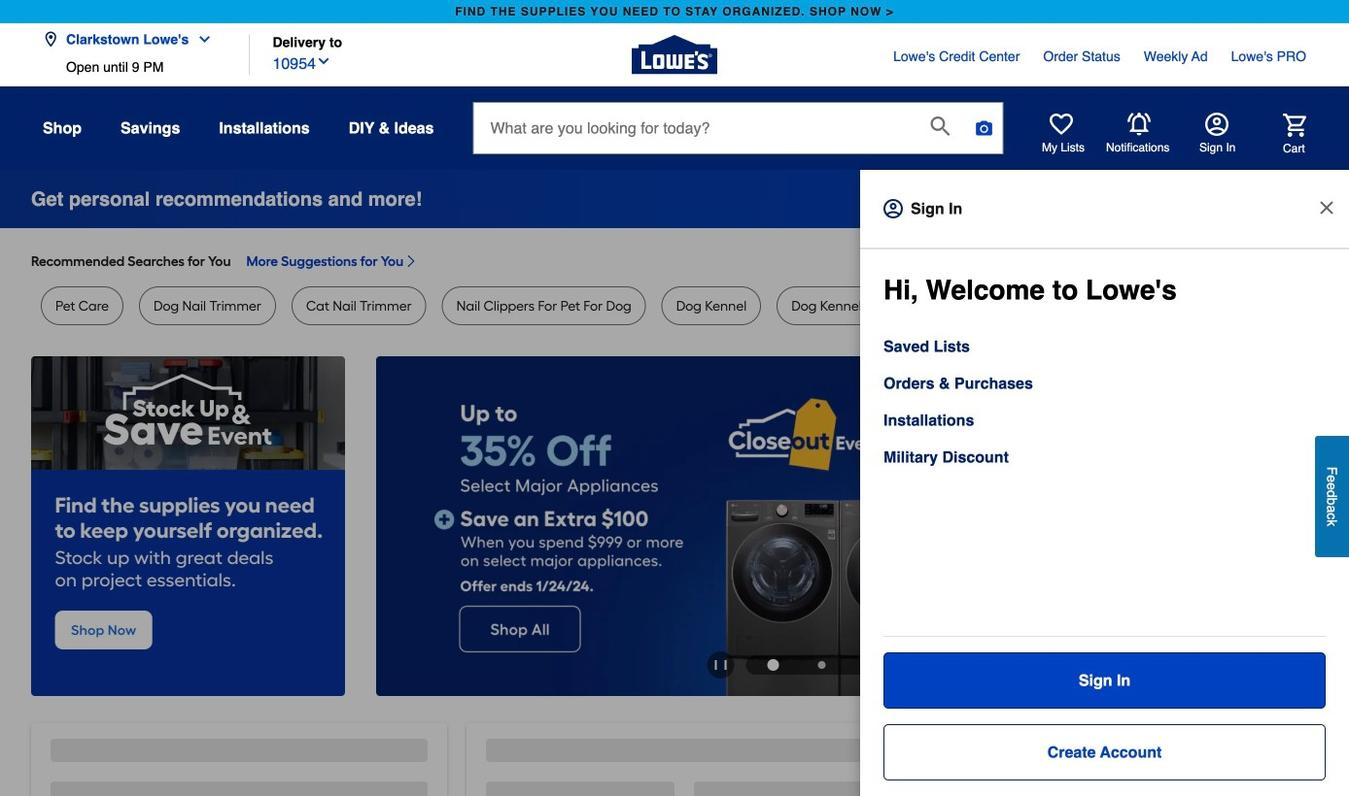 Task type: vqa. For each thing, say whether or not it's contained in the screenshot.
Scroll to item #3 icon
yes



Task type: locate. For each thing, give the bounding box(es) containing it.
scroll to item #2 image
[[798, 662, 845, 670]]

search image
[[931, 117, 950, 136]]

scroll to item #4 image
[[892, 662, 938, 670]]

lowe's home improvement cart image
[[1283, 113, 1306, 137]]

Search Query text field
[[474, 103, 915, 154]]

scroll to item #3 image
[[845, 662, 892, 670]]

find the supplies you need to keep yourself organized. find great deals on project essentials. image
[[31, 357, 345, 697]]

chat invite button image
[[1261, 724, 1320, 783]]

None search field
[[473, 102, 1003, 172]]

chevron right image
[[1306, 699, 1318, 712]]

close image
[[1317, 198, 1336, 218]]



Task type: describe. For each thing, give the bounding box(es) containing it.
location image
[[43, 32, 58, 47]]

lowe's home improvement lists image
[[1050, 113, 1073, 136]]

scroll to item #1 element
[[748, 660, 798, 671]]

lowe's home improvement notification center image
[[1127, 113, 1151, 136]]

scroll to item #5 image
[[938, 662, 985, 670]]

chevron down image
[[316, 54, 331, 69]]

up to 35 percent off select major appliances. offer ends 1/24/24. image
[[376, 357, 1318, 697]]

chevron right image
[[403, 254, 419, 269]]

lowe's home improvement logo image
[[632, 12, 717, 98]]

lowe's home improvement account image
[[1205, 113, 1229, 136]]

camera image
[[974, 119, 994, 138]]

chevron down image
[[189, 32, 212, 47]]



